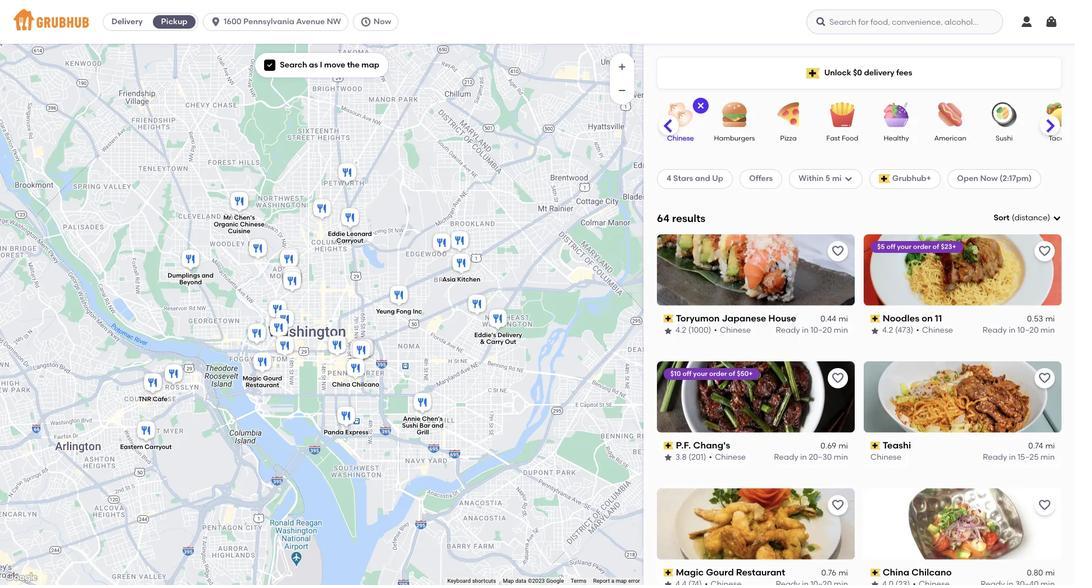 Task type: describe. For each thing, give the bounding box(es) containing it.
tacos image
[[1039, 102, 1076, 127]]

0.44 mi
[[821, 314, 848, 324]]

(473)
[[896, 326, 914, 335]]

delivery inside "button"
[[112, 17, 143, 26]]

now inside button
[[374, 17, 391, 26]]

chinaworld image
[[430, 231, 453, 256]]

10–20 for toryumon japanese house
[[811, 326, 832, 335]]

mr.
[[223, 214, 232, 221]]

$23+
[[941, 243, 957, 251]]

fast
[[827, 134, 841, 142]]

fees
[[897, 68, 913, 78]]

annie chen's sushi bar and grill
[[402, 415, 444, 436]]

0.53
[[1028, 314, 1044, 324]]

ready for japanese
[[776, 326, 800, 335]]

within
[[799, 174, 824, 183]]

subscription pass image for toryumon japanese house
[[664, 315, 674, 323]]

11
[[935, 313, 943, 324]]

subscription pass image for noodles on 11
[[871, 315, 881, 323]]

bombay street food 3 image
[[281, 270, 303, 294]]

in for on
[[1009, 326, 1016, 335]]

©2023
[[528, 578, 545, 584]]

noodles
[[883, 313, 920, 324]]

toryumon japanese house image
[[274, 334, 296, 359]]

map
[[503, 578, 514, 584]]

chen's for bar
[[422, 415, 443, 422]]

chinese down teashi
[[871, 453, 902, 462]]

0.69
[[821, 441, 837, 451]]

1 horizontal spatial map
[[616, 578, 627, 584]]

full kee image
[[353, 337, 376, 362]]

eastern carryout image
[[135, 419, 157, 444]]

unlock
[[825, 68, 852, 78]]

chinese inside mr. chen's organic chinese cuisine eddie leonard carryout
[[240, 221, 264, 228]]

asia kitchen
[[442, 276, 480, 283]]

chang's
[[694, 440, 731, 451]]

eddie
[[328, 230, 345, 237]]

chinese down chang's
[[715, 453, 746, 462]]

3.8 (201)
[[676, 453, 707, 462]]

save this restaurant image for china chilcano
[[1039, 498, 1052, 512]]

Search for food, convenience, alcohol... search field
[[807, 10, 1004, 34]]

64 results
[[657, 212, 706, 225]]

now button
[[353, 13, 403, 31]]

china inside map "region"
[[332, 381, 350, 388]]

min for japanese
[[834, 326, 848, 335]]

cuisine
[[228, 227, 250, 235]]

offers
[[750, 174, 773, 183]]

unlock $0 delivery fees
[[825, 68, 913, 78]]

main navigation navigation
[[0, 0, 1076, 44]]

eddie leonard carryout image
[[339, 206, 361, 231]]

magic gourd restaurant logo image
[[657, 488, 855, 560]]

p.f. chang's  logo image
[[657, 361, 855, 433]]

city lights of china image
[[279, 246, 301, 271]]

min for chang's
[[834, 453, 848, 462]]

(
[[1012, 213, 1015, 223]]

magic gourd restaurant inside map "region"
[[242, 375, 282, 389]]

and inside annie chen's sushi bar and grill
[[432, 422, 444, 429]]

yeung fong inc image
[[388, 284, 410, 308]]

mi for on
[[1046, 314, 1055, 324]]

1 horizontal spatial now
[[981, 174, 998, 183]]

panda express image
[[335, 405, 357, 429]]

(2:17pm)
[[1000, 174, 1032, 183]]

• chinese for on
[[917, 326, 954, 335]]

0.76 mi
[[822, 568, 848, 578]]

)
[[1048, 213, 1051, 223]]

0 horizontal spatial carryout
[[144, 443, 172, 451]]

asia
[[442, 276, 456, 283]]

grubhub plus flag logo image for unlock $0 delivery fees
[[807, 68, 820, 78]]

1600
[[224, 17, 242, 26]]

min down 0.74 mi at the right bottom of page
[[1041, 453, 1055, 462]]

restaurant inside magic gourd restaurant
[[245, 382, 279, 389]]

inc
[[413, 308, 422, 315]]

kitchen
[[457, 276, 480, 283]]

magic gourd restaurant image
[[251, 351, 274, 375]]

distance
[[1015, 213, 1048, 223]]

1 vertical spatial chilcano
[[912, 567, 952, 578]]

p.f. chang's
[[676, 440, 731, 451]]

search as i move the map
[[280, 60, 380, 70]]

tnr
[[138, 396, 151, 403]]

mi for chang's
[[839, 441, 848, 451]]

dumplings
[[167, 272, 200, 279]]

0.53 mi
[[1028, 314, 1055, 324]]

results
[[672, 212, 706, 225]]

off for p.f.
[[683, 370, 692, 378]]

teashi image
[[274, 308, 296, 333]]

isshin asian bistro (originally wok and roll 18th st nw) image
[[277, 248, 300, 272]]

svg image for 1600 pennsylvania avenue nw
[[210, 16, 222, 28]]

grubhub plus flag logo image for grubhub+
[[879, 175, 891, 184]]

grill
[[417, 429, 429, 436]]

peking garden image
[[280, 265, 303, 289]]

china chilcano image
[[344, 357, 367, 382]]

1600 pennsylvania avenue nw button
[[203, 13, 353, 31]]

1 horizontal spatial magic
[[676, 567, 704, 578]]

save this restaurant image for magic gourd restaurant
[[832, 498, 845, 512]]

the
[[347, 60, 360, 70]]

avenue
[[296, 17, 325, 26]]

mi right 0.74
[[1046, 441, 1055, 451]]

p.f.
[[676, 440, 691, 451]]

save this restaurant button for china chilcano
[[1035, 495, 1055, 515]]

of for on
[[933, 243, 940, 251]]

eddie's delivery & carry out
[[474, 332, 522, 346]]

noodles on 11 logo image
[[864, 234, 1062, 306]]

pennsylvania
[[243, 17, 295, 26]]

on
[[922, 313, 933, 324]]

nw
[[327, 17, 341, 26]]

sort
[[994, 213, 1010, 223]]

5
[[826, 174, 831, 183]]

ready in 10–20 min for 11
[[983, 326, 1055, 335]]

food
[[842, 134, 859, 142]]

up
[[713, 174, 724, 183]]

data
[[516, 578, 527, 584]]

gourd inside magic gourd restaurant
[[263, 375, 282, 382]]

ready in 15–25 min
[[983, 453, 1055, 462]]

of for chang's
[[729, 370, 736, 378]]

0.80 mi
[[1027, 568, 1055, 578]]

express
[[345, 429, 368, 436]]

chinese image
[[661, 102, 701, 127]]

sushi image
[[985, 102, 1024, 127]]

panda express
[[324, 429, 368, 436]]

order for chang's
[[710, 370, 727, 378]]

cafe
[[153, 396, 167, 403]]

0.44
[[821, 314, 837, 324]]

map data ©2023 google
[[503, 578, 564, 584]]

mr. chen's organic chinese cuisine image
[[228, 190, 250, 215]]

keyboard
[[448, 578, 471, 584]]

dumplings and beyond image
[[179, 248, 202, 272]]

ready in 20–30 min
[[774, 453, 848, 462]]

beyond
[[179, 279, 202, 286]]

sammy carry out image
[[448, 229, 471, 254]]

1 horizontal spatial sushi
[[996, 134, 1013, 142]]

move
[[324, 60, 345, 70]]

star icon image for magic gourd restaurant
[[664, 580, 673, 585]]

and inside dumplings and beyond
[[201, 272, 213, 279]]

$10 off your order of $50+
[[671, 370, 753, 378]]

$50+
[[737, 370, 753, 378]]

sort ( distance )
[[994, 213, 1051, 223]]

google
[[546, 578, 564, 584]]

64
[[657, 212, 670, 225]]

star icon image for noodles on 11
[[871, 326, 880, 335]]

ready for chang's
[[774, 453, 799, 462]]

20–30
[[809, 453, 832, 462]]

fong
[[396, 308, 411, 315]]

delivery inside eddie's delivery & carry out
[[498, 332, 522, 339]]

4
[[667, 174, 672, 183]]

• chinese for chang's
[[709, 453, 746, 462]]

search
[[280, 60, 307, 70]]

yeung
[[376, 308, 395, 315]]

eddie's cafe image
[[247, 237, 269, 262]]

annie chen's sushi bar and grill image
[[411, 391, 434, 416]]



Task type: vqa. For each thing, say whether or not it's contained in the screenshot.
crust
no



Task type: locate. For each thing, give the bounding box(es) containing it.
subscription pass image
[[871, 315, 881, 323], [664, 442, 674, 450]]

carryout inside mr. chen's organic chinese cuisine eddie leonard carryout
[[336, 237, 363, 244]]

0 horizontal spatial •
[[709, 453, 712, 462]]

1 save this restaurant image from the left
[[832, 498, 845, 512]]

10–20 down 0.53
[[1018, 326, 1039, 335]]

ready in 10–20 min
[[776, 326, 848, 335], [983, 326, 1055, 335]]

0 horizontal spatial now
[[374, 17, 391, 26]]

your for p.f.
[[693, 370, 708, 378]]

1 vertical spatial map
[[616, 578, 627, 584]]

• down chang's
[[709, 453, 712, 462]]

ready in 10–20 min down 0.53
[[983, 326, 1055, 335]]

subscription pass image left p.f.
[[664, 442, 674, 450]]

0 horizontal spatial restaurant
[[245, 382, 279, 389]]

1 vertical spatial sushi
[[402, 422, 418, 429]]

in for japanese
[[802, 326, 809, 335]]

report a map error
[[594, 578, 640, 584]]

1 horizontal spatial order
[[914, 243, 932, 251]]

american image
[[931, 102, 971, 127]]

0 vertical spatial sushi
[[996, 134, 1013, 142]]

china chilcano logo image
[[864, 488, 1062, 560]]

in for chang's
[[801, 453, 807, 462]]

0 vertical spatial china chilcano
[[332, 381, 379, 388]]

0 vertical spatial and
[[695, 174, 711, 183]]

map right the in the left of the page
[[362, 60, 380, 70]]

4.2 for toryumon japanese house
[[676, 326, 687, 335]]

off for noodles
[[887, 243, 896, 251]]

open now (2:17pm)
[[958, 174, 1032, 183]]

star icon image
[[664, 326, 673, 335], [871, 326, 880, 335], [664, 453, 673, 462], [664, 580, 673, 585], [871, 580, 880, 585]]

0.76
[[822, 568, 837, 578]]

sushi inside annie chen's sushi bar and grill
[[402, 422, 418, 429]]

pizza image
[[769, 102, 809, 127]]

grubhub plus flag logo image
[[807, 68, 820, 78], [879, 175, 891, 184]]

(1000)
[[689, 326, 712, 335]]

out
[[505, 338, 516, 346]]

off
[[887, 243, 896, 251], [683, 370, 692, 378]]

star icon image for china chilcano
[[871, 580, 880, 585]]

min
[[834, 326, 848, 335], [1041, 326, 1055, 335], [834, 453, 848, 462], [1041, 453, 1055, 462]]

• chinese for japanese
[[714, 326, 751, 335]]

0 horizontal spatial magic
[[242, 375, 261, 382]]

grubhub plus flag logo image left grubhub+
[[879, 175, 891, 184]]

and left up
[[695, 174, 711, 183]]

chen's inside annie chen's sushi bar and grill
[[422, 415, 443, 422]]

min for on
[[1041, 326, 1055, 335]]

teashi logo image
[[864, 361, 1062, 433]]

svg image
[[1045, 15, 1059, 29], [210, 16, 222, 28], [360, 16, 372, 28]]

chinese right mr.
[[240, 221, 264, 228]]

johnny's carryout image
[[311, 197, 333, 222]]

0 vertical spatial delivery
[[112, 17, 143, 26]]

grubhub+
[[893, 174, 932, 183]]

2 horizontal spatial •
[[917, 326, 920, 335]]

yeung fong inc
[[376, 308, 422, 315]]

1 horizontal spatial off
[[887, 243, 896, 251]]

svg image inside 1600 pennsylvania avenue nw button
[[210, 16, 222, 28]]

ready in 10–20 min down 0.44
[[776, 326, 848, 335]]

0 horizontal spatial order
[[710, 370, 727, 378]]

• for chang's
[[709, 453, 712, 462]]

none field containing sort
[[994, 213, 1062, 224]]

chinese down the 11
[[923, 326, 954, 335]]

0 vertical spatial off
[[887, 243, 896, 251]]

plus icon image
[[617, 61, 628, 73]]

1 vertical spatial magic gourd restaurant
[[676, 567, 786, 578]]

4.2 left (473) on the right of the page
[[883, 326, 894, 335]]

now right nw
[[374, 17, 391, 26]]

china boy image
[[352, 335, 375, 360]]

annie
[[403, 415, 420, 422]]

1 vertical spatial restaurant
[[736, 567, 786, 578]]

eddie's
[[474, 332, 496, 339]]

2 horizontal spatial svg image
[[1045, 15, 1059, 29]]

save this restaurant image down 15–25
[[1039, 498, 1052, 512]]

delivery
[[112, 17, 143, 26], [498, 332, 522, 339]]

restaurant down magic gourd restaurant logo
[[736, 567, 786, 578]]

new dynasty image
[[266, 298, 289, 322]]

chilcano inside map "region"
[[352, 381, 379, 388]]

2 horizontal spatial and
[[695, 174, 711, 183]]

0 vertical spatial grubhub plus flag logo image
[[807, 68, 820, 78]]

mi right 0.53
[[1046, 314, 1055, 324]]

and right dumplings
[[201, 272, 213, 279]]

carryout right eastern
[[144, 443, 172, 451]]

0 vertical spatial china
[[332, 381, 350, 388]]

hamburgers
[[714, 134, 755, 142]]

jackey cafe image
[[349, 337, 372, 361]]

subscription pass image for p.f. chang's
[[664, 442, 674, 450]]

0 horizontal spatial gourd
[[263, 375, 282, 382]]

panda chinese restaurant image
[[466, 293, 488, 317]]

0 horizontal spatial and
[[201, 272, 213, 279]]

1 horizontal spatial 10–20
[[1018, 326, 1039, 335]]

asia kitchen image
[[450, 252, 473, 276]]

0 horizontal spatial off
[[683, 370, 692, 378]]

10–20
[[811, 326, 832, 335], [1018, 326, 1039, 335]]

your right $5
[[898, 243, 912, 251]]

1 vertical spatial china
[[883, 567, 910, 578]]

2 10–20 from the left
[[1018, 326, 1039, 335]]

1 vertical spatial chen's
[[422, 415, 443, 422]]

0 vertical spatial carryout
[[336, 237, 363, 244]]

0 horizontal spatial chilcano
[[352, 381, 379, 388]]

subscription pass image for magic gourd restaurant
[[664, 569, 674, 577]]

your for noodles
[[898, 243, 912, 251]]

in
[[802, 326, 809, 335], [1009, 326, 1016, 335], [801, 453, 807, 462], [1010, 453, 1016, 462]]

10–20 for noodles on 11
[[1018, 326, 1039, 335]]

0 horizontal spatial sushi
[[402, 422, 418, 429]]

of left $23+
[[933, 243, 940, 251]]

magic inside magic gourd restaurant
[[242, 375, 261, 382]]

0 horizontal spatial china
[[332, 381, 350, 388]]

1 vertical spatial magic
[[676, 567, 704, 578]]

chen's for chinese
[[234, 214, 255, 221]]

save this restaurant image down 20–30
[[832, 498, 845, 512]]

• for on
[[917, 326, 920, 335]]

1 horizontal spatial of
[[933, 243, 940, 251]]

ready in 10–20 min for house
[[776, 326, 848, 335]]

now
[[374, 17, 391, 26], [981, 174, 998, 183]]

wok & roll (chinatown) image
[[350, 339, 373, 364]]

• down noodles on 11
[[917, 326, 920, 335]]

mi right 0.69
[[839, 441, 848, 451]]

1 horizontal spatial your
[[898, 243, 912, 251]]

0 vertical spatial map
[[362, 60, 380, 70]]

0 vertical spatial now
[[374, 17, 391, 26]]

of left $50+
[[729, 370, 736, 378]]

toryumon japanese house logo image
[[657, 234, 855, 306]]

0 horizontal spatial chen's
[[234, 214, 255, 221]]

1 vertical spatial gourd
[[706, 567, 734, 578]]

delivery
[[864, 68, 895, 78]]

ready for on
[[983, 326, 1007, 335]]

stars
[[674, 174, 694, 183]]

• right (1000)
[[714, 326, 717, 335]]

eastern carryout
[[120, 443, 172, 451]]

1 vertical spatial and
[[201, 272, 213, 279]]

1 horizontal spatial carryout
[[336, 237, 363, 244]]

svg image inside "now" button
[[360, 16, 372, 28]]

restaurant
[[245, 382, 279, 389], [736, 567, 786, 578]]

subscription pass image for teashi
[[871, 442, 881, 450]]

minus icon image
[[617, 85, 628, 96]]

0 vertical spatial gourd
[[263, 375, 282, 382]]

fast food
[[827, 134, 859, 142]]

1 horizontal spatial magic gourd restaurant
[[676, 567, 786, 578]]

save this restaurant image
[[832, 498, 845, 512], [1039, 498, 1052, 512]]

1 horizontal spatial restaurant
[[736, 567, 786, 578]]

tnr cafe
[[138, 396, 167, 403]]

mi right 0.44
[[839, 314, 848, 324]]

1 vertical spatial off
[[683, 370, 692, 378]]

chen's up cuisine
[[234, 214, 255, 221]]

delivery right eddie's on the bottom of the page
[[498, 332, 522, 339]]

healthy image
[[877, 102, 917, 127]]

0 horizontal spatial delivery
[[112, 17, 143, 26]]

0 vertical spatial order
[[914, 243, 932, 251]]

magic gourd restaurant down toryumon japanese house icon
[[242, 375, 282, 389]]

map
[[362, 60, 380, 70], [616, 578, 627, 584]]

0 horizontal spatial your
[[693, 370, 708, 378]]

save this restaurant button
[[828, 241, 848, 261], [1035, 241, 1055, 261], [828, 368, 848, 388], [1035, 368, 1055, 388], [828, 495, 848, 515], [1035, 495, 1055, 515]]

mi for gourd
[[839, 568, 848, 578]]

noodles on 11
[[883, 313, 943, 324]]

&
[[480, 338, 485, 346]]

4 stars and up
[[667, 174, 724, 183]]

a
[[612, 578, 615, 584]]

0 horizontal spatial subscription pass image
[[664, 442, 674, 450]]

your right "$10"
[[693, 370, 708, 378]]

toryumon japanese house - arlington image
[[162, 362, 185, 387]]

now right open
[[981, 174, 998, 183]]

mi for chilcano
[[1046, 568, 1055, 578]]

(201)
[[689, 453, 707, 462]]

order for on
[[914, 243, 932, 251]]

eastern carry out image
[[281, 267, 303, 292]]

1 horizontal spatial chen's
[[422, 415, 443, 422]]

mi right "0.80"
[[1046, 568, 1055, 578]]

1 vertical spatial now
[[981, 174, 998, 183]]

1 vertical spatial grubhub plus flag logo image
[[879, 175, 891, 184]]

1 horizontal spatial china chilcano
[[883, 567, 952, 578]]

magic
[[242, 375, 261, 382], [676, 567, 704, 578]]

order left $23+
[[914, 243, 932, 251]]

chen's inside mr. chen's organic chinese cuisine eddie leonard carryout
[[234, 214, 255, 221]]

0 horizontal spatial svg image
[[210, 16, 222, 28]]

mi right 5
[[833, 174, 842, 183]]

0 horizontal spatial magic gourd restaurant
[[242, 375, 282, 389]]

1 horizontal spatial subscription pass image
[[871, 315, 881, 323]]

1 horizontal spatial save this restaurant image
[[1039, 498, 1052, 512]]

magic gourd restaurant
[[242, 375, 282, 389], [676, 567, 786, 578]]

0 horizontal spatial of
[[729, 370, 736, 378]]

min down 0.44 mi
[[834, 326, 848, 335]]

pickup
[[161, 17, 188, 26]]

0 horizontal spatial china chilcano
[[332, 381, 379, 388]]

0 vertical spatial chilcano
[[352, 381, 379, 388]]

0 horizontal spatial map
[[362, 60, 380, 70]]

i
[[320, 60, 322, 70]]

1 horizontal spatial 4.2
[[883, 326, 894, 335]]

1 horizontal spatial and
[[432, 422, 444, 429]]

mr. chen's organic chinese cuisine eddie leonard carryout
[[214, 214, 372, 244]]

15–25
[[1018, 453, 1039, 462]]

•
[[714, 326, 717, 335], [917, 326, 920, 335], [709, 453, 712, 462]]

carryout down eddie leonard carryout image
[[336, 237, 363, 244]]

restaurant down magic gourd restaurant image
[[245, 382, 279, 389]]

teashi
[[883, 440, 912, 451]]

order left $50+
[[710, 370, 727, 378]]

1 fish 2 fish image
[[245, 322, 268, 347]]

and right bar
[[432, 422, 444, 429]]

• chinese down toryumon japanese house
[[714, 326, 751, 335]]

mi right 0.76
[[839, 568, 848, 578]]

chen's up grill
[[422, 415, 443, 422]]

0 horizontal spatial save this restaurant image
[[832, 498, 845, 512]]

china chilcano inside map "region"
[[332, 381, 379, 388]]

mi for japanese
[[839, 314, 848, 324]]

hamburgers image
[[715, 102, 755, 127]]

leonard
[[347, 230, 372, 237]]

• chinese down chang's
[[709, 453, 746, 462]]

1 vertical spatial of
[[729, 370, 736, 378]]

0 vertical spatial of
[[933, 243, 940, 251]]

1 horizontal spatial gourd
[[706, 567, 734, 578]]

1 horizontal spatial grubhub plus flag logo image
[[879, 175, 891, 184]]

save this restaurant button for toryumon japanese house
[[828, 241, 848, 261]]

star icon image for p.f. chang's
[[664, 453, 673, 462]]

2 save this restaurant image from the left
[[1039, 498, 1052, 512]]

magic gourd restaurant down magic gourd restaurant logo
[[676, 567, 786, 578]]

10–20 down 0.44
[[811, 326, 832, 335]]

delivery left pickup
[[112, 17, 143, 26]]

1 10–20 from the left
[[811, 326, 832, 335]]

1 horizontal spatial delivery
[[498, 332, 522, 339]]

$5 off your order of $23+
[[878, 243, 957, 251]]

0.74 mi
[[1029, 441, 1055, 451]]

None field
[[994, 213, 1062, 224]]

0 vertical spatial your
[[898, 243, 912, 251]]

map right 'a'
[[616, 578, 627, 584]]

1 horizontal spatial chilcano
[[912, 567, 952, 578]]

grubhub plus flag logo image left unlock
[[807, 68, 820, 78]]

min down 0.53 mi
[[1041, 326, 1055, 335]]

toryumon
[[676, 313, 720, 324]]

p.f. chang's image
[[267, 316, 290, 341]]

tnr cafe image
[[141, 371, 164, 396]]

bar
[[419, 422, 430, 429]]

0 horizontal spatial grubhub plus flag logo image
[[807, 68, 820, 78]]

star icon image for toryumon japanese house
[[664, 326, 673, 335]]

sushi
[[996, 134, 1013, 142], [402, 422, 418, 429]]

1600 pennsylvania avenue nw
[[224, 17, 341, 26]]

subscription pass image left noodles
[[871, 315, 881, 323]]

1 horizontal spatial svg image
[[360, 16, 372, 28]]

china chilcano
[[332, 381, 379, 388], [883, 567, 952, 578]]

0 horizontal spatial 4.2
[[676, 326, 687, 335]]

• for japanese
[[714, 326, 717, 335]]

min down 0.69 mi
[[834, 453, 848, 462]]

order
[[914, 243, 932, 251], [710, 370, 727, 378]]

2 ready in 10–20 min from the left
[[983, 326, 1055, 335]]

0 vertical spatial subscription pass image
[[871, 315, 881, 323]]

2 4.2 from the left
[[883, 326, 894, 335]]

sharetea dc chinatown image
[[352, 337, 375, 362]]

keyboard shortcuts button
[[448, 578, 496, 585]]

open
[[958, 174, 979, 183]]

1 horizontal spatial •
[[714, 326, 717, 335]]

0.80
[[1027, 568, 1044, 578]]

1 vertical spatial your
[[693, 370, 708, 378]]

sushi left bar
[[402, 422, 418, 429]]

0 vertical spatial magic
[[242, 375, 261, 382]]

0.69 mi
[[821, 441, 848, 451]]

off right $5
[[887, 243, 896, 251]]

0 horizontal spatial 10–20
[[811, 326, 832, 335]]

1 ready in 10–20 min from the left
[[776, 326, 848, 335]]

chinese down chinese image
[[668, 134, 694, 142]]

sushi down sushi image
[[996, 134, 1013, 142]]

fast food image
[[823, 102, 863, 127]]

subscription pass image for china chilcano
[[871, 569, 881, 577]]

delivery button
[[104, 13, 151, 31]]

chinatown garden image
[[348, 338, 370, 363]]

• chinese down the 11
[[917, 326, 954, 335]]

mi
[[833, 174, 842, 183], [839, 314, 848, 324], [1046, 314, 1055, 324], [839, 441, 848, 451], [1046, 441, 1055, 451], [839, 568, 848, 578], [1046, 568, 1055, 578]]

1 vertical spatial carryout
[[144, 443, 172, 451]]

1 vertical spatial china chilcano
[[883, 567, 952, 578]]

4.2 left (1000)
[[676, 326, 687, 335]]

1 vertical spatial subscription pass image
[[664, 442, 674, 450]]

save this restaurant image
[[832, 244, 845, 258], [1039, 244, 1052, 258], [832, 371, 845, 385], [1039, 371, 1052, 385]]

1 horizontal spatial china
[[883, 567, 910, 578]]

subscription pass image
[[664, 315, 674, 323], [871, 442, 881, 450], [664, 569, 674, 577], [871, 569, 881, 577]]

1 vertical spatial order
[[710, 370, 727, 378]]

2 vertical spatial and
[[432, 422, 444, 429]]

save this restaurant button for magic gourd restaurant
[[828, 495, 848, 515]]

1 vertical spatial delivery
[[498, 332, 522, 339]]

svg image
[[1021, 15, 1034, 29], [816, 16, 827, 28], [267, 62, 273, 69], [697, 101, 706, 110], [844, 175, 853, 184], [1053, 214, 1062, 223]]

4.2 for noodles on 11
[[883, 326, 894, 335]]

within 5 mi
[[799, 174, 842, 183]]

chinese down toryumon japanese house
[[720, 326, 751, 335]]

chilcano
[[352, 381, 379, 388], [912, 567, 952, 578]]

0 vertical spatial restaurant
[[245, 382, 279, 389]]

report a map error link
[[594, 578, 640, 584]]

google image
[[3, 571, 40, 585]]

$10
[[671, 370, 681, 378]]

1 horizontal spatial ready in 10–20 min
[[983, 326, 1055, 335]]

american
[[935, 134, 967, 142]]

off right "$10"
[[683, 370, 692, 378]]

carry
[[486, 338, 503, 346]]

pizza
[[781, 134, 797, 142]]

save this restaurant button for teashi
[[1035, 368, 1055, 388]]

3.8
[[676, 453, 687, 462]]

map region
[[0, 0, 741, 585]]

noodles on 11 image
[[326, 334, 348, 358]]

0 vertical spatial magic gourd restaurant
[[242, 375, 282, 389]]

dannie's carry-out image
[[336, 161, 358, 186]]

your
[[898, 243, 912, 251], [693, 370, 708, 378]]

4.2 (473)
[[883, 326, 914, 335]]

report
[[594, 578, 610, 584]]

eddie's delivery & carry out image
[[487, 307, 509, 332]]

svg image for now
[[360, 16, 372, 28]]

0 horizontal spatial ready in 10–20 min
[[776, 326, 848, 335]]

0.74
[[1029, 441, 1044, 451]]

4.2 (1000)
[[676, 326, 712, 335]]

0 vertical spatial chen's
[[234, 214, 255, 221]]

1 4.2 from the left
[[676, 326, 687, 335]]

panda
[[324, 429, 344, 436]]



